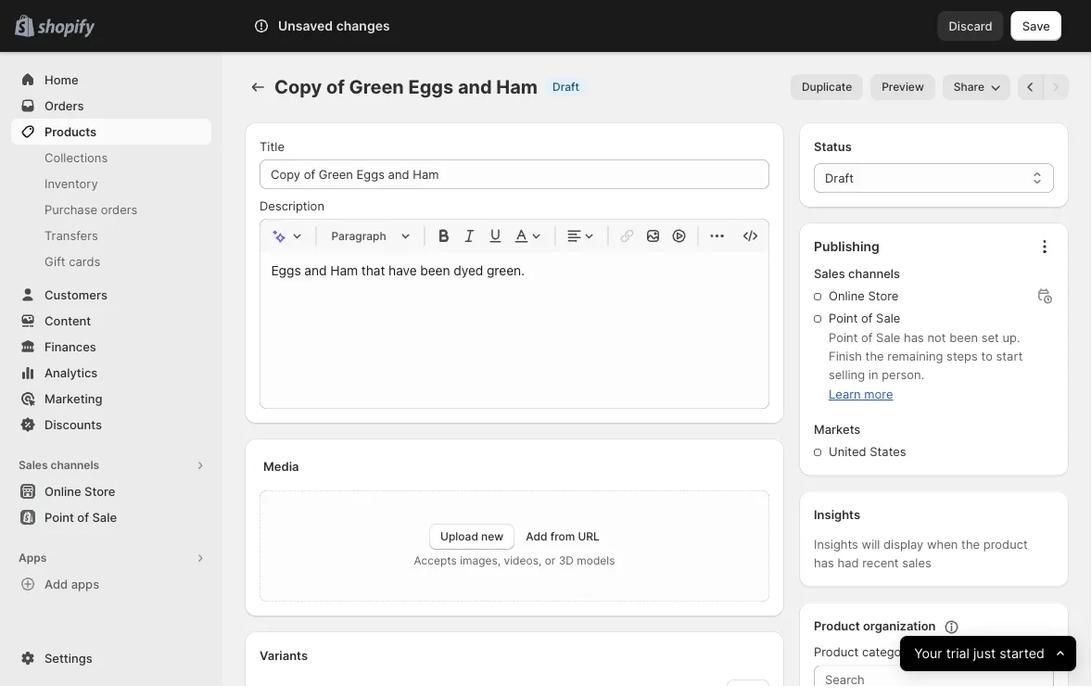 Task type: locate. For each thing, give the bounding box(es) containing it.
states
[[870, 445, 907, 459]]

3d
[[559, 554, 574, 568]]

inventory
[[45, 176, 98, 191]]

shopify image
[[37, 19, 95, 38]]

1 vertical spatial online store
[[45, 484, 115, 498]]

finances
[[45, 339, 96, 354]]

channels
[[849, 267, 901, 281], [51, 459, 99, 472]]

1 vertical spatial online
[[45, 484, 81, 498]]

0 horizontal spatial sales
[[19, 459, 48, 472]]

sales down publishing
[[814, 267, 845, 281]]

draft down status
[[825, 171, 854, 185]]

0 vertical spatial sales channels
[[814, 267, 901, 281]]

0 vertical spatial has
[[904, 331, 924, 345]]

just
[[974, 646, 996, 662]]

the inside point of sale has not been set up. finish the remaining steps to start selling in person. learn more
[[866, 349, 884, 364]]

0 vertical spatial the
[[866, 349, 884, 364]]

0 vertical spatial product
[[814, 619, 860, 633]]

collections
[[45, 150, 108, 165]]

store down sales channels 'button'
[[84, 484, 115, 498]]

1 horizontal spatial the
[[962, 537, 980, 552]]

online down sales channels 'button'
[[45, 484, 81, 498]]

1 horizontal spatial has
[[904, 331, 924, 345]]

insights will display when the product has had recent sales
[[814, 537, 1028, 570]]

0 horizontal spatial sales channels
[[19, 459, 99, 472]]

1 vertical spatial product
[[814, 645, 859, 659]]

online store down sales channels 'button'
[[45, 484, 115, 498]]

upload new button
[[429, 524, 515, 550]]

0 horizontal spatial add
[[45, 577, 68, 591]]

selling
[[829, 368, 865, 382]]

1 product from the top
[[814, 619, 860, 633]]

online store button
[[0, 479, 223, 505]]

0 vertical spatial sale
[[876, 311, 901, 326]]

channels down publishing
[[849, 267, 901, 281]]

eggs
[[408, 76, 454, 98]]

0 vertical spatial add
[[526, 530, 548, 543]]

preview button
[[871, 74, 936, 100]]

add
[[526, 530, 548, 543], [45, 577, 68, 591]]

had
[[838, 556, 859, 570]]

point of sale down online store "button"
[[45, 510, 117, 524]]

store
[[869, 289, 899, 303], [84, 484, 115, 498]]

0 horizontal spatial online store
[[45, 484, 115, 498]]

0 horizontal spatial point of sale
[[45, 510, 117, 524]]

1 vertical spatial point of sale
[[45, 510, 117, 524]]

videos,
[[504, 554, 542, 568]]

orders
[[101, 202, 138, 217]]

save
[[1023, 19, 1051, 33]]

1 vertical spatial point
[[829, 331, 858, 345]]

product for product category
[[814, 645, 859, 659]]

duplicate button
[[791, 74, 864, 100]]

media
[[263, 459, 299, 473]]

united states
[[829, 445, 907, 459]]

1 insights from the top
[[814, 508, 861, 522]]

0 horizontal spatial has
[[814, 556, 834, 570]]

recent
[[863, 556, 899, 570]]

settings link
[[11, 645, 211, 671]]

insights for insights will display when the product has had recent sales
[[814, 537, 859, 552]]

the up in
[[866, 349, 884, 364]]

sales
[[814, 267, 845, 281], [19, 459, 48, 472]]

sales channels
[[814, 267, 901, 281], [19, 459, 99, 472]]

insights for insights
[[814, 508, 861, 522]]

0 horizontal spatial the
[[866, 349, 884, 364]]

your trial just started
[[914, 646, 1045, 662]]

insights inside insights will display when the product has had recent sales
[[814, 537, 859, 552]]

learn more link
[[829, 387, 894, 402]]

1 vertical spatial insights
[[814, 537, 859, 552]]

0 horizontal spatial channels
[[51, 459, 99, 472]]

2 vertical spatial sale
[[92, 510, 117, 524]]

0 vertical spatial insights
[[814, 508, 861, 522]]

online inside "button"
[[45, 484, 81, 498]]

1 vertical spatial the
[[962, 537, 980, 552]]

cards
[[69, 254, 100, 268]]

0 vertical spatial draft
[[553, 80, 580, 94]]

point of sale link
[[11, 505, 211, 530]]

1 vertical spatial channels
[[51, 459, 99, 472]]

has
[[904, 331, 924, 345], [814, 556, 834, 570]]

has up remaining
[[904, 331, 924, 345]]

online store down publishing
[[829, 289, 899, 303]]

0 vertical spatial channels
[[849, 267, 901, 281]]

has left had
[[814, 556, 834, 570]]

has inside insights will display when the product has had recent sales
[[814, 556, 834, 570]]

1 vertical spatial sales channels
[[19, 459, 99, 472]]

1 vertical spatial store
[[84, 484, 115, 498]]

sales down discounts
[[19, 459, 48, 472]]

sale
[[876, 311, 901, 326], [876, 331, 901, 345], [92, 510, 117, 524]]

1 vertical spatial draft
[[825, 171, 854, 185]]

publishing
[[814, 239, 880, 255]]

2 insights from the top
[[814, 537, 859, 552]]

0 vertical spatial store
[[869, 289, 899, 303]]

the right when in the bottom of the page
[[962, 537, 980, 552]]

online down publishing
[[829, 289, 865, 303]]

product organization
[[814, 619, 936, 633]]

1 vertical spatial has
[[814, 556, 834, 570]]

markets
[[814, 422, 861, 437]]

1 horizontal spatial draft
[[825, 171, 854, 185]]

1 vertical spatial add
[[45, 577, 68, 591]]

0 horizontal spatial store
[[84, 484, 115, 498]]

settings
[[45, 651, 92, 665]]

channels down discounts
[[51, 459, 99, 472]]

1 horizontal spatial online
[[829, 289, 865, 303]]

save button
[[1012, 11, 1062, 41]]

product down product organization
[[814, 645, 859, 659]]

store down publishing
[[869, 289, 899, 303]]

up.
[[1003, 331, 1021, 345]]

2 vertical spatial point
[[45, 510, 74, 524]]

1 vertical spatial sale
[[876, 331, 901, 345]]

sale inside button
[[92, 510, 117, 524]]

learn
[[829, 387, 861, 402]]

started
[[1000, 646, 1045, 662]]

draft right ham
[[553, 80, 580, 94]]

1 vertical spatial sales
[[19, 459, 48, 472]]

remaining
[[888, 349, 944, 364]]

channels inside 'button'
[[51, 459, 99, 472]]

in
[[869, 368, 879, 382]]

models
[[577, 554, 615, 568]]

add left apps on the bottom
[[45, 577, 68, 591]]

display
[[884, 537, 924, 552]]

green
[[349, 76, 404, 98]]

draft for copy of green eggs and ham
[[553, 80, 580, 94]]

upload new
[[441, 530, 504, 543]]

sales channels down publishing
[[814, 267, 901, 281]]

0 horizontal spatial draft
[[553, 80, 580, 94]]

the
[[866, 349, 884, 364], [962, 537, 980, 552]]

of inside button
[[77, 510, 89, 524]]

product
[[814, 619, 860, 633], [814, 645, 859, 659]]

add apps
[[45, 577, 99, 591]]

description
[[260, 198, 325, 213]]

accepts images, videos, or 3d models
[[414, 554, 615, 568]]

0 vertical spatial online store
[[829, 289, 899, 303]]

0 vertical spatial sales
[[814, 267, 845, 281]]

url
[[578, 530, 600, 543]]

add from url
[[526, 530, 600, 543]]

1 horizontal spatial add
[[526, 530, 548, 543]]

2 product from the top
[[814, 645, 859, 659]]

your
[[914, 646, 943, 662]]

of
[[326, 76, 345, 98], [862, 311, 873, 326], [862, 331, 873, 345], [77, 510, 89, 524]]

images,
[[460, 554, 501, 568]]

add inside button
[[45, 577, 68, 591]]

sales channels down discounts
[[19, 459, 99, 472]]

products link
[[11, 119, 211, 145]]

insights
[[814, 508, 861, 522], [814, 537, 859, 552]]

transfers link
[[11, 223, 211, 249]]

0 horizontal spatial online
[[45, 484, 81, 498]]

add left from
[[526, 530, 548, 543]]

product up product category
[[814, 619, 860, 633]]

1 horizontal spatial point of sale
[[829, 311, 901, 326]]

add for add from url
[[526, 530, 548, 543]]

online store link
[[11, 479, 211, 505]]

duplicate
[[802, 80, 852, 94]]

the inside insights will display when the product has had recent sales
[[962, 537, 980, 552]]

search button
[[277, 11, 815, 41]]

point of sale up finish
[[829, 311, 901, 326]]

0 vertical spatial point of sale
[[829, 311, 901, 326]]



Task type: vqa. For each thing, say whether or not it's contained in the screenshot.
the within the point of sale has not been set up. finish the remaining steps to start selling in person. learn more
yes



Task type: describe. For each thing, give the bounding box(es) containing it.
will
[[862, 537, 880, 552]]

your trial just started button
[[900, 636, 1077, 671]]

point inside point of sale has not been set up. finish the remaining steps to start selling in person. learn more
[[829, 331, 858, 345]]

united
[[829, 445, 867, 459]]

apps
[[71, 577, 99, 591]]

copy
[[275, 76, 322, 98]]

transfers
[[45, 228, 98, 243]]

when
[[927, 537, 958, 552]]

person.
[[882, 368, 925, 382]]

discard button
[[938, 11, 1004, 41]]

analytics
[[45, 365, 98, 380]]

set
[[982, 331, 1000, 345]]

and
[[458, 76, 492, 98]]

sale inside point of sale has not been set up. finish the remaining steps to start selling in person. learn more
[[876, 331, 901, 345]]

customers link
[[11, 282, 211, 308]]

1 horizontal spatial store
[[869, 289, 899, 303]]

unsaved changes
[[278, 18, 390, 34]]

home link
[[11, 67, 211, 93]]

paragraph button
[[324, 225, 417, 247]]

purchase
[[45, 202, 97, 217]]

discard
[[949, 19, 993, 33]]

draft for status
[[825, 171, 854, 185]]

paragraph
[[332, 229, 386, 243]]

apps
[[19, 551, 47, 565]]

discounts
[[45, 417, 102, 432]]

sales inside 'button'
[[19, 459, 48, 472]]

0 vertical spatial online
[[829, 289, 865, 303]]

next image
[[1047, 78, 1066, 96]]

product
[[984, 537, 1028, 552]]

more
[[865, 387, 894, 402]]

store inside online store link
[[84, 484, 115, 498]]

add for add apps
[[45, 577, 68, 591]]

finances link
[[11, 334, 211, 360]]

Title text field
[[260, 160, 770, 189]]

gift cards
[[45, 254, 100, 268]]

has inside point of sale has not been set up. finish the remaining steps to start selling in person. learn more
[[904, 331, 924, 345]]

purchase orders link
[[11, 197, 211, 223]]

copy of green eggs and ham
[[275, 76, 538, 98]]

1 horizontal spatial sales
[[814, 267, 845, 281]]

0 vertical spatial point
[[829, 311, 858, 326]]

1 horizontal spatial sales channels
[[814, 267, 901, 281]]

add from url button
[[526, 530, 600, 543]]

product category
[[814, 645, 913, 659]]

changes
[[336, 18, 390, 34]]

inventory link
[[11, 171, 211, 197]]

product for product organization
[[814, 619, 860, 633]]

1 horizontal spatial online store
[[829, 289, 899, 303]]

variants
[[260, 648, 308, 663]]

search
[[307, 19, 347, 33]]

or
[[545, 554, 556, 568]]

start
[[997, 349, 1023, 364]]

from
[[551, 530, 575, 543]]

customers
[[45, 287, 108, 302]]

analytics link
[[11, 360, 211, 386]]

collections link
[[11, 145, 211, 171]]

discounts link
[[11, 412, 211, 438]]

products
[[45, 124, 97, 139]]

online store inside "button"
[[45, 484, 115, 498]]

home
[[45, 72, 78, 87]]

point inside button
[[45, 510, 74, 524]]

sales channels inside sales channels 'button'
[[19, 459, 99, 472]]

unsaved
[[278, 18, 333, 34]]

finish
[[829, 349, 862, 364]]

trial
[[946, 646, 970, 662]]

point of sale button
[[0, 505, 223, 530]]

accepts
[[414, 554, 457, 568]]

purchase orders
[[45, 202, 138, 217]]

marketing link
[[11, 386, 211, 412]]

point of sale inside button
[[45, 510, 117, 524]]

organization
[[863, 619, 936, 633]]

sales
[[903, 556, 932, 570]]

share
[[954, 80, 985, 94]]

1 horizontal spatial channels
[[849, 267, 901, 281]]

of inside point of sale has not been set up. finish the remaining steps to start selling in person. learn more
[[862, 331, 873, 345]]

ham
[[496, 76, 538, 98]]

orders
[[45, 98, 84, 113]]

been
[[950, 331, 978, 345]]

sales channels button
[[11, 453, 211, 479]]

gift
[[45, 254, 65, 268]]

point of sale has not been set up. finish the remaining steps to start selling in person. learn more
[[829, 331, 1023, 402]]

share button
[[943, 74, 1011, 100]]

Product category text field
[[814, 665, 1054, 686]]

orders link
[[11, 93, 211, 119]]

preview
[[882, 80, 924, 94]]

not
[[928, 331, 947, 345]]

content link
[[11, 308, 211, 334]]

add apps button
[[11, 571, 211, 597]]

upload
[[441, 530, 478, 543]]



